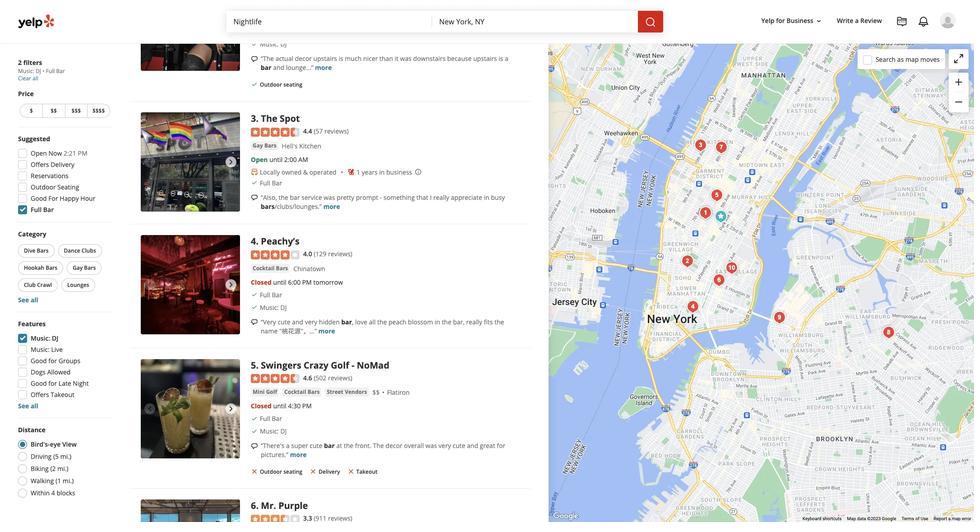 Task type: locate. For each thing, give the bounding box(es) containing it.
bar right • at the top left
[[56, 67, 65, 75]]

1 vertical spatial map
[[952, 516, 961, 521]]

more right the lounge..."
[[315, 63, 332, 72]]

for for groups
[[48, 357, 57, 365]]

open now 2:21 pm
[[31, 149, 87, 157]]

0 vertical spatial lounges
[[253, 1, 275, 9]]

2 closed from the top
[[251, 278, 272, 286]]

hookah bars
[[24, 264, 57, 272]]

bars right dive
[[37, 247, 49, 255]]

1 vertical spatial pm
[[302, 278, 312, 286]]

music:
[[260, 40, 279, 48], [18, 67, 34, 75], [260, 303, 279, 312], [31, 334, 50, 343], [31, 345, 50, 354], [260, 427, 279, 436]]

good
[[31, 194, 47, 203], [31, 357, 47, 365], [31, 379, 47, 388]]

0 horizontal spatial delivery
[[51, 160, 74, 169]]

all
[[32, 74, 38, 82], [31, 296, 38, 304], [369, 318, 376, 326], [31, 402, 38, 410]]

music: down the '2'
[[18, 67, 34, 75]]

4 down walking (1 mi.)
[[51, 489, 55, 497]]

cocktail bars button down 4 star rating image
[[251, 264, 290, 273]]

notifications image
[[918, 16, 929, 27]]

2 slideshow element from the top
[[141, 112, 240, 212]]

0 horizontal spatial decor
[[295, 54, 312, 63]]

1 vertical spatial gay bars
[[73, 264, 96, 272]]

0 horizontal spatial 4
[[51, 489, 55, 497]]

0 horizontal spatial gay
[[73, 264, 83, 272]]

3 slideshow element from the top
[[141, 235, 240, 335]]

hidden
[[319, 318, 340, 326]]

0 horizontal spatial very
[[305, 318, 317, 326]]

1 horizontal spatial open
[[251, 155, 268, 164]]

cute inside at the front. the decor overall was very cute and great for pictures."
[[453, 441, 465, 450]]

0 vertical spatial cocktail bars link
[[251, 264, 290, 273]]

decor inside at the front. the decor overall was very cute and great for pictures."
[[386, 441, 402, 450]]

2 horizontal spatial and
[[467, 441, 478, 450]]

reviews) right (57
[[325, 127, 349, 135]]

3 . the spot
[[251, 112, 300, 125]]

mini golf
[[253, 388, 277, 396]]

bars for top cocktail bars button
[[276, 264, 288, 272]]

bars down clubs
[[84, 264, 96, 272]]

street vendors link
[[325, 388, 369, 397]]

1 horizontal spatial cocktail
[[284, 388, 306, 396]]

group containing suggested
[[15, 134, 112, 217]]

. up 4.6 star rating image
[[256, 359, 259, 371]]

for inside at the front. the decor overall was very cute and great for pictures."
[[497, 441, 505, 450]]

a for report a map error
[[948, 516, 951, 521]]

1 vertical spatial -
[[352, 359, 355, 371]]

0 vertical spatial takeout
[[51, 390, 74, 399]]

in
[[379, 168, 385, 176], [484, 193, 489, 202], [435, 318, 440, 326]]

seating down the lounge..."
[[283, 81, 302, 88]]

for up the "dogs allowed"
[[48, 357, 57, 365]]

music: dj up "very
[[260, 303, 287, 312]]

2 see all from the top
[[18, 402, 38, 410]]

$$ left $$$ button
[[51, 107, 57, 115]]

bar
[[272, 27, 282, 36], [56, 67, 65, 75], [272, 179, 282, 187], [43, 205, 54, 214], [272, 290, 282, 299], [272, 414, 282, 423]]

next image
[[226, 16, 236, 27], [226, 157, 236, 168], [226, 279, 236, 290], [226, 403, 236, 414]]

full for 4th 16 checkmark v2 image from the bottom
[[260, 27, 270, 36]]

dive bars
[[24, 247, 49, 255]]

4 up 4 star rating image
[[251, 235, 256, 247]]

0 vertical spatial 16 speech v2 image
[[251, 55, 258, 63]]

2 none field from the left
[[439, 17, 631, 27]]

see
[[18, 296, 29, 304], [18, 402, 29, 410]]

view
[[62, 440, 77, 449]]

the left the bar,
[[442, 318, 452, 326]]

2 vertical spatial was
[[426, 441, 437, 450]]

0 vertical spatial see all button
[[18, 296, 38, 304]]

2 next image from the top
[[226, 157, 236, 168]]

1 vertical spatial very
[[439, 441, 451, 450]]

$$ inside button
[[51, 107, 57, 115]]

than
[[380, 54, 393, 63]]

offers up reservations
[[31, 160, 49, 169]]

1 good from the top
[[31, 194, 47, 203]]

and down actual on the left
[[273, 63, 284, 72]]

4 slideshow element from the top
[[141, 359, 240, 458]]

keyboard shortcuts
[[803, 516, 842, 521]]

for right yelp
[[776, 16, 785, 25]]

2 16 speech v2 image from the top
[[251, 319, 258, 326]]

and left great
[[467, 441, 478, 450]]

slate ny image
[[697, 204, 715, 222]]

None search field
[[226, 11, 665, 32]]

-
[[380, 193, 382, 202], [352, 359, 355, 371]]

$$
[[281, 1, 288, 9], [51, 107, 57, 115], [372, 388, 380, 397]]

16 checkmark v2 image for "very cute and very hidden
[[251, 304, 258, 311]]

love
[[355, 318, 367, 326]]

dance clubs button
[[58, 244, 102, 258]]

0 horizontal spatial cute
[[278, 318, 290, 326]]

16 checkmark v2 image for "there's a super cute
[[251, 428, 258, 435]]

2 16 close v2 image from the left
[[347, 468, 355, 475]]

offers for offers takeout
[[31, 390, 49, 399]]

info icon image
[[415, 168, 422, 175], [415, 168, 422, 175]]

slideshow element
[[141, 0, 240, 71], [141, 112, 240, 212], [141, 235, 240, 335], [141, 359, 240, 458]]

bars down 4.6
[[308, 388, 320, 396]]

3 . from the top
[[256, 359, 259, 371]]

1 offers from the top
[[31, 160, 49, 169]]

cocktail bars down 4 star rating image
[[253, 264, 288, 272]]

golf right mini
[[266, 388, 277, 396]]

reviews)
[[325, 127, 349, 135], [328, 250, 352, 258], [328, 374, 352, 382]]

0 vertical spatial see all
[[18, 296, 38, 304]]

until for swingers
[[273, 402, 286, 410]]

bar down locally
[[272, 179, 282, 187]]

report a map error
[[934, 516, 972, 521]]

cocktail bars link down 4.6
[[283, 388, 321, 397]]

0 vertical spatial seating
[[283, 81, 302, 88]]

outdoor down pictures."
[[260, 468, 282, 476]]

0 vertical spatial really
[[433, 193, 449, 202]]

bar down 'for'
[[43, 205, 54, 214]]

keyboard
[[803, 516, 822, 521]]

gay for right 'gay bars' button
[[253, 142, 263, 149]]

closed for swingers crazy golf - nomad
[[251, 402, 272, 410]]

2 see from the top
[[18, 402, 29, 410]]

0 horizontal spatial really
[[433, 193, 449, 202]]

business
[[787, 16, 814, 25]]

1 upstairs from the left
[[313, 54, 337, 63]]

offers takeout
[[31, 390, 74, 399]]

- inside the "also, the bar service was pretty prompt - something that i really appreciate in busy bars /clubs/lounges." more
[[380, 193, 382, 202]]

at the front. the decor overall was very cute and great for pictures."
[[261, 441, 505, 459]]

pm right 6:00
[[302, 278, 312, 286]]

full bar down "closed until 4:30 pm"
[[260, 414, 282, 423]]

option group
[[15, 426, 112, 500]]

more down pretty
[[323, 202, 340, 211]]

16 speech v2 image
[[251, 55, 258, 63], [251, 319, 258, 326], [251, 443, 258, 450]]

more inside "the actual decor upstairs is much nicer than it was downstairs because upstairs is a bar and lounge..." more
[[315, 63, 332, 72]]

1 horizontal spatial map
[[952, 516, 961, 521]]

map left error
[[952, 516, 961, 521]]

mi.) right (1
[[63, 477, 74, 485]]

full bar up "very
[[260, 290, 282, 299]]

1 previous image from the top
[[144, 157, 155, 168]]

0 horizontal spatial is
[[339, 54, 343, 63]]

locally owned & operated
[[260, 168, 336, 176]]

0 vertical spatial and
[[273, 63, 284, 72]]

very inside at the front. the decor overall was very cute and great for pictures."
[[439, 441, 451, 450]]

1 horizontal spatial very
[[439, 441, 451, 450]]

next image for 3 . the spot
[[226, 157, 236, 168]]

$$ button
[[42, 104, 65, 118]]

reviews) right (129
[[328, 250, 352, 258]]

1 horizontal spatial $$
[[281, 1, 288, 9]]

name
[[261, 327, 278, 335]]

bembe image
[[771, 309, 789, 327]]

16 years in business v2 image
[[348, 169, 355, 176]]

0 vertical spatial reviews)
[[325, 127, 349, 135]]

full up category
[[31, 205, 42, 214]]

the woo woo image
[[712, 139, 730, 157]]

2 previous image from the top
[[144, 403, 155, 414]]

1 vertical spatial closed
[[251, 278, 272, 286]]

$$ right vendors
[[372, 388, 380, 397]]

0 vertical spatial map
[[906, 55, 919, 63]]

and up "桃花源"。..."
[[292, 318, 303, 326]]

2 seating from the top
[[283, 468, 302, 476]]

bars inside button
[[46, 264, 57, 272]]

full down locally
[[260, 179, 270, 187]]

0 vertical spatial very
[[305, 318, 317, 326]]

0 vertical spatial mi.)
[[60, 452, 71, 461]]

full for 2nd 16 checkmark v2 icon from the bottom
[[260, 414, 270, 423]]

0 horizontal spatial the
[[261, 112, 277, 125]]

really
[[433, 193, 449, 202], [466, 318, 482, 326]]

cocktail bars for bottommost cocktail bars button
[[284, 388, 320, 396]]

0 vertical spatial in
[[379, 168, 385, 176]]

4 16 checkmark v2 image from the top
[[251, 428, 258, 435]]

16 close v2 image
[[251, 468, 258, 475], [347, 468, 355, 475]]

until for the
[[269, 155, 283, 164]]

2 vertical spatial good
[[31, 379, 47, 388]]

dj for "the
[[280, 40, 287, 48]]

2 16 checkmark v2 image from the top
[[251, 304, 258, 311]]

flatiron
[[387, 388, 410, 397]]

madame x image
[[678, 252, 697, 270]]

really inside the "also, the bar service was pretty prompt - something that i really appreciate in busy bars /clubs/lounges." more
[[433, 193, 449, 202]]

dj left • at the top left
[[36, 67, 41, 75]]

seating left 16 close v2 icon
[[283, 468, 302, 476]]

peachy's image
[[684, 298, 702, 316]]

very right overall
[[439, 441, 451, 450]]

2 offers from the top
[[31, 390, 49, 399]]

6 . mr. purple
[[251, 500, 308, 512]]

2 horizontal spatial in
[[484, 193, 489, 202]]

was inside "the actual decor upstairs is much nicer than it was downstairs because upstairs is a bar and lounge..." more
[[400, 54, 412, 63]]

2 vertical spatial outdoor
[[260, 468, 282, 476]]

16 close v2 image right 16 close v2 icon
[[347, 468, 355, 475]]

mi.) for biking (2 mi.)
[[57, 464, 68, 473]]

good for dogs
[[31, 379, 47, 388]]

. up 4.4 star rating image
[[256, 112, 259, 125]]

bar inside "the actual decor upstairs is much nicer than it was downstairs because upstairs is a bar and lounge..." more
[[261, 63, 272, 72]]

full bar for "the
[[260, 27, 282, 36]]

blocks
[[57, 489, 75, 497]]

cute right "very
[[278, 318, 290, 326]]

open down suggested
[[31, 149, 47, 157]]

1 horizontal spatial decor
[[386, 441, 402, 450]]

full bar up "the
[[260, 27, 282, 36]]

map for moves
[[906, 55, 919, 63]]

zoom in image
[[954, 77, 964, 87]]

0 horizontal spatial cocktail
[[253, 264, 275, 272]]

see all button for category
[[18, 296, 38, 304]]

16 checkmark v2 image down closed until 6:00 pm tomorrow on the left
[[251, 291, 258, 299]]

gay down 4.4 star rating image
[[253, 142, 263, 149]]

gay bars button down 4.4 star rating image
[[251, 141, 278, 150]]

outdoor
[[260, 81, 282, 88], [31, 183, 56, 191], [260, 468, 282, 476]]

dive
[[24, 247, 35, 255]]

0 horizontal spatial 16 close v2 image
[[251, 468, 258, 475]]

bars
[[264, 142, 276, 149], [37, 247, 49, 255], [46, 264, 57, 272], [84, 264, 96, 272], [276, 264, 288, 272], [308, 388, 320, 396]]

16 checkmark v2 image down 16 locally owned v2 image
[[251, 179, 258, 187]]

map
[[847, 516, 856, 521]]

1 horizontal spatial the
[[373, 441, 384, 450]]

"also,
[[261, 193, 277, 202]]

•
[[42, 67, 44, 75]]

distance
[[18, 426, 45, 434]]

review
[[861, 16, 882, 25]]

0 horizontal spatial takeout
[[51, 390, 74, 399]]

1 . from the top
[[256, 112, 259, 125]]

was inside the "also, the bar service was pretty prompt - something that i really appreciate in busy bars /clubs/lounges." more
[[324, 193, 335, 202]]

all inside , love all the peach blossom in the bar, really fits the name "桃花源"。..."
[[369, 318, 376, 326]]

locally
[[260, 168, 280, 176]]

cute right super
[[310, 441, 322, 450]]

zoom out image
[[954, 97, 964, 107]]

1 horizontal spatial and
[[292, 318, 303, 326]]

hookah bars button
[[18, 261, 63, 275]]

0 vertical spatial was
[[400, 54, 412, 63]]

until up locally
[[269, 155, 283, 164]]

1 16 checkmark v2 image from the top
[[251, 40, 258, 48]]

see up distance
[[18, 402, 29, 410]]

None field
[[234, 17, 425, 27], [439, 17, 631, 27]]

3 closed from the top
[[251, 402, 272, 410]]

. for 5
[[256, 359, 259, 371]]

yelp for business button
[[758, 13, 826, 29]]

takeout down late
[[51, 390, 74, 399]]

and
[[273, 63, 284, 72], [292, 318, 303, 326], [467, 441, 478, 450]]

good down dogs
[[31, 379, 47, 388]]

decor up the lounge..."
[[295, 54, 312, 63]]

1 vertical spatial reviews)
[[328, 250, 352, 258]]

dj up "very cute and very hidden bar
[[280, 303, 287, 312]]

as
[[898, 55, 904, 63]]

in right blossom
[[435, 318, 440, 326]]

music: dj up "the
[[260, 40, 287, 48]]

0 horizontal spatial $$
[[51, 107, 57, 115]]

1 see all button from the top
[[18, 296, 38, 304]]

$ button
[[20, 104, 42, 118]]

until left 6:00
[[273, 278, 286, 286]]

0 horizontal spatial open
[[31, 149, 47, 157]]

the inside the "also, the bar service was pretty prompt - something that i really appreciate in busy bars /clubs/lounges." more
[[279, 193, 288, 202]]

report
[[934, 516, 947, 521]]

$$ for flatiron
[[372, 388, 380, 397]]

a inside "the actual decor upstairs is much nicer than it was downstairs because upstairs is a bar and lounge..." more
[[505, 54, 508, 63]]

previous image
[[144, 157, 155, 168], [144, 403, 155, 414]]

closed down 4 star rating image
[[251, 278, 272, 286]]

1 vertical spatial seating
[[283, 468, 302, 476]]

1 vertical spatial mi.)
[[57, 464, 68, 473]]

2 horizontal spatial cute
[[453, 441, 465, 450]]

features
[[18, 320, 46, 328]]

1 16 speech v2 image from the top
[[251, 55, 258, 63]]

pretty
[[337, 193, 354, 202]]

0 vertical spatial decor
[[295, 54, 312, 63]]

full bar
[[260, 27, 282, 36], [260, 179, 282, 187], [31, 205, 54, 214], [260, 290, 282, 299], [260, 414, 282, 423]]

16 speech v2 image left "very
[[251, 319, 258, 326]]

front.
[[355, 441, 371, 450]]

cocktail for top cocktail bars button
[[253, 264, 275, 272]]

mi.) for walking (1 mi.)
[[63, 477, 74, 485]]

golf
[[331, 359, 349, 371], [266, 388, 277, 396]]

swingers crazy golf - nomad image
[[708, 186, 726, 204]]

1 vertical spatial cocktail bars
[[284, 388, 320, 396]]

1 16 close v2 image from the left
[[251, 468, 258, 475]]

chinatown
[[293, 264, 325, 273]]

16 checkmark v2 image up 3
[[251, 81, 258, 88]]

0 horizontal spatial lounges button
[[61, 278, 95, 292]]

the right "also, at the top left
[[279, 193, 288, 202]]

gay bars button down dance clubs button
[[67, 261, 102, 275]]

2 vertical spatial in
[[435, 318, 440, 326]]

2 . from the top
[[256, 235, 259, 247]]

map region
[[447, 0, 974, 522]]

crawl
[[37, 281, 52, 289]]

village
[[328, 1, 348, 9]]

clear all link
[[18, 74, 38, 82]]

1 horizontal spatial lounges
[[253, 1, 275, 9]]

1 vertical spatial decor
[[386, 441, 402, 450]]

mi.)
[[60, 452, 71, 461], [57, 464, 68, 473], [63, 477, 74, 485]]

1 see from the top
[[18, 296, 29, 304]]

at
[[336, 441, 342, 450]]

bars for the bottom 'gay bars' button
[[84, 264, 96, 272]]

3 next image from the top
[[226, 279, 236, 290]]

closed down mini
[[251, 402, 272, 410]]

gay inside group
[[73, 264, 83, 272]]

1 horizontal spatial was
[[400, 54, 412, 63]]

lounges button
[[251, 0, 277, 9], [61, 278, 95, 292]]

16 checkmark v2 image
[[251, 28, 258, 35], [251, 81, 258, 88], [251, 179, 258, 187], [251, 291, 258, 299]]

0 vertical spatial good
[[31, 194, 47, 203]]

slate ny image
[[697, 204, 715, 222]]

1 none field from the left
[[234, 17, 425, 27]]

1 vertical spatial really
[[466, 318, 482, 326]]

0 vertical spatial see
[[18, 296, 29, 304]]

1 is from the left
[[339, 54, 343, 63]]

2 filters music: dj • full bar clear all
[[18, 58, 65, 82]]

2 vertical spatial reviews)
[[328, 374, 352, 382]]

2 vertical spatial $$
[[372, 388, 380, 397]]

0 horizontal spatial gay bars button
[[67, 261, 102, 275]]

was right overall
[[426, 441, 437, 450]]

more link for swingers
[[290, 450, 307, 459]]

(129
[[314, 250, 327, 258]]

1 horizontal spatial upstairs
[[473, 54, 497, 63]]

(1
[[56, 477, 61, 485]]

closed until 4:30 pm
[[251, 402, 312, 410]]

owned
[[282, 168, 302, 176]]

was right it
[[400, 54, 412, 63]]

0 vertical spatial previous image
[[144, 157, 155, 168]]

0 horizontal spatial golf
[[266, 388, 277, 396]]

more link
[[315, 63, 332, 72], [323, 202, 340, 211], [319, 327, 335, 335], [290, 450, 307, 459]]

bars down 4 star rating image
[[276, 264, 288, 272]]

1 horizontal spatial gay
[[253, 142, 263, 149]]

0 vertical spatial until
[[269, 155, 283, 164]]

16 checkmark v2 image down lounges link
[[251, 28, 258, 35]]

takeout
[[51, 390, 74, 399], [356, 468, 378, 476]]

more link for peachy's
[[319, 327, 335, 335]]

0 vertical spatial $$
[[281, 1, 288, 9]]

see for features
[[18, 402, 29, 410]]

4 star rating image
[[251, 250, 300, 259]]

gay bars
[[253, 142, 276, 149], [73, 264, 96, 272]]

gay
[[253, 142, 263, 149], [73, 264, 83, 272]]

0 vertical spatial gay
[[253, 142, 263, 149]]

the right at on the left bottom
[[344, 441, 354, 450]]

previous image
[[144, 279, 155, 290]]

is right because
[[499, 54, 503, 63]]

next image for 4 . peachy's
[[226, 279, 236, 290]]

1 see all from the top
[[18, 296, 38, 304]]

all down offers takeout at the left
[[31, 402, 38, 410]]

great
[[480, 441, 495, 450]]

1 vertical spatial $$
[[51, 107, 57, 115]]

closed for peachy's
[[251, 278, 272, 286]]

1 vertical spatial outdoor seating
[[260, 468, 302, 476]]

1 vertical spatial outdoor
[[31, 183, 56, 191]]

see all button for features
[[18, 402, 38, 410]]

the left peach
[[377, 318, 387, 326]]

16 speech v2 image
[[251, 194, 258, 201]]

gay for the bottom 'gay bars' button
[[73, 264, 83, 272]]

cocktail up 4:30
[[284, 388, 306, 396]]

16 speech v2 image for 4
[[251, 319, 258, 326]]

16 speech v2 image left "there's
[[251, 443, 258, 450]]

4 next image from the top
[[226, 403, 236, 414]]

something
[[384, 193, 415, 202]]

none field find
[[234, 17, 425, 27]]

0 vertical spatial offers
[[31, 160, 49, 169]]

the spot image
[[692, 136, 710, 154]]

the
[[279, 193, 288, 202], [377, 318, 387, 326], [442, 318, 452, 326], [495, 318, 504, 326], [344, 441, 354, 450]]

cocktail bars down 4.6
[[284, 388, 320, 396]]

full inside 2 filters music: dj • full bar clear all
[[46, 67, 55, 75]]

1 vertical spatial cocktail
[[284, 388, 306, 396]]

bars down 4.4 star rating image
[[264, 142, 276, 149]]

decor inside "the actual decor upstairs is much nicer than it was downstairs because upstairs is a bar and lounge..." more
[[295, 54, 312, 63]]

4.4 star rating image
[[251, 128, 300, 137]]

full bar for "there's
[[260, 414, 282, 423]]

takeout down front.
[[356, 468, 378, 476]]

4.6 (502 reviews)
[[303, 374, 352, 382]]

1 vertical spatial takeout
[[356, 468, 378, 476]]

map right as
[[906, 55, 919, 63]]

for
[[48, 194, 58, 203]]

christina o. image
[[940, 12, 956, 28]]

none field near
[[439, 17, 631, 27]]

3 good from the top
[[31, 379, 47, 388]]

slideshow element for 4
[[141, 235, 240, 335]]

2 see all button from the top
[[18, 402, 38, 410]]

bars
[[261, 202, 275, 211]]

16 checkmark v2 image
[[251, 40, 258, 48], [251, 304, 258, 311], [251, 415, 258, 422], [251, 428, 258, 435]]

2 vertical spatial closed
[[251, 402, 272, 410]]

2 16 checkmark v2 image from the top
[[251, 81, 258, 88]]

terms of use
[[902, 516, 929, 521]]

until left 4:30
[[273, 402, 286, 410]]

busy
[[491, 193, 505, 202]]

3 16 speech v2 image from the top
[[251, 443, 258, 450]]

peachy's image
[[141, 235, 240, 335]]

cocktail bars
[[253, 264, 288, 272], [284, 388, 320, 396]]

see all down club
[[18, 296, 38, 304]]

suggested
[[18, 134, 50, 143]]

$$$ button
[[65, 104, 87, 118]]

1 horizontal spatial none field
[[439, 17, 631, 27]]

1 vertical spatial the
[[373, 441, 384, 450]]

2 good from the top
[[31, 357, 47, 365]]

good up dogs
[[31, 357, 47, 365]]

gay bars down dance clubs button
[[73, 264, 96, 272]]

upstairs up the lounge..."
[[313, 54, 337, 63]]

see all button down club
[[18, 296, 38, 304]]

upstairs right because
[[473, 54, 497, 63]]

a for "there's a super cute bar
[[286, 441, 290, 450]]

outdoor seating
[[260, 81, 302, 88], [260, 468, 302, 476]]

slideshow element for 3
[[141, 112, 240, 212]]

gay bars inside gay bars link
[[253, 142, 276, 149]]

1 vertical spatial offers
[[31, 390, 49, 399]]

16 checkmark v2 image for "the actual decor upstairs is much nicer than it was downstairs because upstairs is a
[[251, 40, 258, 48]]

mini
[[253, 388, 265, 396]]

bars for right 'gay bars' button
[[264, 142, 276, 149]]

cocktail bars link
[[251, 264, 290, 273], [283, 388, 321, 397]]

2 vertical spatial mi.)
[[63, 477, 74, 485]]

music: dj up "there's
[[260, 427, 287, 436]]

1 outdoor seating from the top
[[260, 81, 302, 88]]

good for late night
[[31, 379, 89, 388]]

0 vertical spatial cocktail bars
[[253, 264, 288, 272]]

for inside button
[[776, 16, 785, 25]]

more down hidden
[[319, 327, 335, 335]]

2 horizontal spatial $$
[[372, 388, 380, 397]]

0 vertical spatial closed
[[251, 14, 272, 23]]

group
[[949, 73, 969, 112], [15, 134, 112, 217], [16, 230, 112, 305], [15, 320, 112, 411]]

is left much
[[339, 54, 343, 63]]

it
[[395, 54, 399, 63]]

full up "very
[[260, 290, 270, 299]]

1 vertical spatial see all button
[[18, 402, 38, 410]]



Task type: describe. For each thing, give the bounding box(es) containing it.
$$$$ button
[[87, 104, 110, 118]]

outdoor for reservations
[[31, 183, 56, 191]]

dj inside 2 filters music: dj • full bar clear all
[[36, 67, 41, 75]]

more inside the "also, the bar service was pretty prompt - something that i really appreciate in busy bars /clubs/lounges." more
[[323, 202, 340, 211]]

"also, the bar service was pretty prompt - something that i really appreciate in busy bars /clubs/lounges." more
[[261, 193, 505, 211]]

open for open until 2:00 am
[[251, 155, 268, 164]]

terms of use link
[[902, 516, 929, 521]]

1 horizontal spatial delivery
[[319, 468, 340, 476]]

4 . from the top
[[256, 500, 259, 512]]

pm for 5
[[302, 402, 312, 410]]

map data ©2023 google
[[847, 516, 896, 521]]

late
[[59, 379, 71, 388]]

the inside at the front. the decor overall was very cute and great for pictures."
[[344, 441, 354, 450]]

see for category
[[18, 296, 29, 304]]

golf inside button
[[266, 388, 277, 396]]

16 close v2 image for takeout
[[347, 468, 355, 475]]

the spot image
[[141, 112, 240, 212]]

allowed
[[47, 368, 71, 376]]

music: up music: live at the left bottom of the page
[[31, 334, 50, 343]]

. for 3
[[256, 112, 259, 125]]

$$ for greenwich village
[[281, 1, 288, 9]]

spin new york image
[[712, 208, 730, 226]]

1 vertical spatial lounges button
[[61, 278, 95, 292]]

and inside at the front. the decor overall was very cute and great for pictures."
[[467, 441, 478, 450]]

outdoor for "the actual decor upstairs is much nicer than it was downstairs because upstairs is a
[[260, 81, 282, 88]]

16 chevron down v2 image
[[815, 17, 823, 25]]

takeout inside group
[[51, 390, 74, 399]]

because
[[447, 54, 472, 63]]

1 horizontal spatial lounges button
[[251, 0, 277, 9]]

now
[[49, 149, 62, 157]]

downstairs
[[413, 54, 446, 63]]

nicer
[[363, 54, 378, 63]]

full for fourth 16 checkmark v2 image
[[260, 290, 270, 299]]

open for open now 2:21 pm
[[31, 149, 47, 157]]

dance
[[64, 247, 80, 255]]

all inside 2 filters music: dj • full bar clear all
[[32, 74, 38, 82]]

music: dj for "the
[[260, 40, 287, 48]]

bar inside 2 filters music: dj • full bar clear all
[[56, 67, 65, 75]]

projects image
[[897, 16, 908, 27]]

good for outdoor
[[31, 194, 47, 203]]

seating
[[57, 183, 79, 191]]

music: dj up music: live at the left bottom of the page
[[31, 334, 58, 343]]

$
[[30, 107, 33, 115]]

the spot link
[[261, 112, 300, 125]]

dj up "live"
[[52, 334, 58, 343]]

bar down closed until 6:00 pm tomorrow on the left
[[272, 290, 282, 299]]

service
[[302, 193, 322, 202]]

see all for category
[[18, 296, 38, 304]]

blossom
[[408, 318, 433, 326]]

purple
[[279, 500, 308, 512]]

madame x image
[[141, 0, 240, 71]]

club crawl button
[[18, 278, 58, 292]]

in inside , love all the peach blossom in the bar, really fits the name "桃花源"。..."
[[435, 318, 440, 326]]

. for 4
[[256, 235, 259, 247]]

group containing features
[[15, 320, 112, 411]]

peach
[[389, 318, 406, 326]]

data
[[857, 516, 866, 521]]

bird's-eye view
[[31, 440, 77, 449]]

greenwich
[[295, 1, 327, 9]]

bird's-
[[31, 440, 50, 449]]

offers for offers delivery
[[31, 160, 49, 169]]

yelp for business
[[762, 16, 814, 25]]

1 years in business
[[357, 168, 412, 176]]

dogs allowed
[[31, 368, 71, 376]]

mi.) for driving (5 mi.)
[[60, 452, 71, 461]]

full bar for "very
[[260, 290, 282, 299]]

walking
[[31, 477, 54, 485]]

(5
[[53, 452, 59, 461]]

2 upstairs from the left
[[473, 54, 497, 63]]

"very cute and very hidden bar
[[261, 318, 352, 326]]

bars for dive bars button
[[37, 247, 49, 255]]

2 is from the left
[[499, 54, 503, 63]]

map for error
[[952, 516, 961, 521]]

that
[[417, 193, 428, 202]]

0 vertical spatial pm
[[78, 149, 87, 157]]

2 outdoor seating from the top
[[260, 468, 302, 476]]

closed until 6:00 pm tomorrow
[[251, 278, 343, 286]]

1 next image from the top
[[226, 16, 236, 27]]

driving
[[31, 452, 52, 461]]

0 horizontal spatial -
[[352, 359, 355, 371]]

previous image for 5
[[144, 403, 155, 414]]

4.0
[[303, 250, 312, 258]]

bars for bottommost cocktail bars button
[[308, 388, 320, 396]]

previous image for 3
[[144, 157, 155, 168]]

appreciate
[[451, 193, 482, 202]]

1 vertical spatial cocktail bars link
[[283, 388, 321, 397]]

"the actual decor upstairs is much nicer than it was downstairs because upstairs is a bar and lounge..." more
[[261, 54, 508, 72]]

happy
[[60, 194, 79, 203]]

the right fits
[[495, 318, 504, 326]]

more link for the
[[323, 202, 340, 211]]

full bar down 'for'
[[31, 205, 54, 214]]

full bar down locally
[[260, 179, 282, 187]]

in inside the "also, the bar service was pretty prompt - something that i really appreciate in busy bars /clubs/lounges." more
[[484, 193, 489, 202]]

am
[[298, 155, 308, 164]]

search image
[[645, 17, 656, 27]]

full for 3rd 16 checkmark v2 image from the top
[[260, 179, 270, 187]]

0 horizontal spatial gay bars
[[73, 264, 96, 272]]

1 16 checkmark v2 image from the top
[[251, 28, 258, 35]]

music: live
[[31, 345, 63, 354]]

2:21
[[64, 149, 76, 157]]

peachy's link
[[261, 235, 300, 247]]

the inside at the front. the decor overall was very cute and great for pictures."
[[373, 441, 384, 450]]

spot
[[280, 112, 300, 125]]

16 locally owned v2 image
[[251, 169, 258, 176]]

all down club crawl button
[[31, 296, 38, 304]]

reviews) for 5 . swingers crazy golf - nomad
[[328, 374, 352, 382]]

$$$
[[72, 107, 81, 115]]

1 vertical spatial lounges
[[67, 281, 89, 289]]

0 vertical spatial the
[[261, 112, 277, 125]]

bar left love
[[341, 318, 352, 326]]

clubs
[[82, 247, 96, 255]]

0 vertical spatial golf
[[331, 359, 349, 371]]

dj for "there's
[[280, 427, 287, 436]]

shortcuts
[[823, 516, 842, 521]]

slideshow element for 5
[[141, 359, 240, 458]]

cocktail bars for top cocktail bars button
[[253, 264, 288, 272]]

house of yes image
[[880, 324, 898, 342]]

outdoor seating
[[31, 183, 79, 191]]

3.3 star rating image
[[251, 515, 300, 522]]

more down "there's a super cute bar
[[290, 450, 307, 459]]

more link right the lounge..."
[[315, 63, 332, 72]]

1 vertical spatial 4
[[51, 489, 55, 497]]

mini golf button
[[251, 388, 279, 397]]

swingers
[[261, 359, 301, 371]]

for for late
[[48, 379, 57, 388]]

Find text field
[[234, 17, 425, 27]]

music: up "the
[[260, 40, 279, 48]]

1 horizontal spatial cute
[[310, 441, 322, 450]]

swingers crazy golf - nomad image
[[141, 359, 240, 458]]

5 . swingers crazy golf - nomad
[[251, 359, 389, 371]]

expand map image
[[954, 53, 964, 64]]

report a map error link
[[934, 516, 972, 521]]

search as map moves
[[876, 55, 940, 63]]

4:30
[[288, 402, 301, 410]]

category
[[18, 230, 46, 238]]

1 horizontal spatial gay bars button
[[251, 141, 278, 150]]

within 4 blocks
[[31, 489, 75, 497]]

open until 2:00 am
[[251, 155, 308, 164]]

(2
[[50, 464, 56, 473]]

16 speech v2 image for 5
[[251, 443, 258, 450]]

1 vertical spatial and
[[292, 318, 303, 326]]

club
[[24, 281, 36, 289]]

0 vertical spatial cocktail bars button
[[251, 264, 290, 273]]

4.6
[[303, 374, 312, 382]]

1 slideshow element from the top
[[141, 0, 240, 71]]

actual
[[276, 54, 293, 63]]

3 16 checkmark v2 image from the top
[[251, 179, 258, 187]]

google image
[[551, 510, 581, 522]]

1 vertical spatial cocktail bars button
[[283, 388, 321, 397]]

bar up actual on the left
[[272, 27, 282, 36]]

bar inside the "also, the bar service was pretty prompt - something that i really appreciate in busy bars /clubs/lounges." more
[[290, 193, 300, 202]]

bars for hookah bars button
[[46, 264, 57, 272]]

music: dj for "there's
[[260, 427, 287, 436]]

tomorrow
[[313, 278, 343, 286]]

hell's
[[282, 142, 298, 150]]

$$$$
[[92, 107, 105, 115]]

was inside at the front. the decor overall was very cute and great for pictures."
[[426, 441, 437, 450]]

for for business
[[776, 16, 785, 25]]

music: up "there's
[[260, 427, 279, 436]]

music: inside 2 filters music: dj • full bar clear all
[[18, 67, 34, 75]]

next image for 5 . swingers crazy golf - nomad
[[226, 403, 236, 414]]

and inside "the actual decor upstairs is much nicer than it was downstairs because upstairs is a bar and lounge..." more
[[273, 63, 284, 72]]

write a review link
[[833, 13, 886, 29]]

music: dj for "very
[[260, 303, 287, 312]]

lounge..."
[[286, 63, 314, 72]]

reviews) for 4 . peachy's
[[328, 250, 352, 258]]

eye
[[50, 440, 61, 449]]

kitchen
[[299, 142, 321, 150]]

1 horizontal spatial takeout
[[356, 468, 378, 476]]

option group containing distance
[[15, 426, 112, 500]]

user actions element
[[754, 11, 969, 67]]

1 seating from the top
[[283, 81, 302, 88]]

3 16 checkmark v2 image from the top
[[251, 415, 258, 422]]

music: up "very
[[260, 303, 279, 312]]

16 close v2 image for outdoor seating
[[251, 468, 258, 475]]

street vendors button
[[325, 388, 369, 397]]

1 closed from the top
[[251, 14, 272, 23]]

really inside , love all the peach blossom in the bar, really fits the name "桃花源"。..."
[[466, 318, 482, 326]]

until for peachy's
[[273, 278, 286, 286]]

cocktail for bottommost cocktail bars button
[[284, 388, 306, 396]]

&
[[303, 168, 308, 176]]

group containing category
[[16, 230, 112, 305]]

4.6 star rating image
[[251, 374, 300, 383]]

driving (5 mi.)
[[31, 452, 71, 461]]

bar down "closed until 4:30 pm"
[[272, 414, 282, 423]]

club cumming image
[[723, 259, 741, 277]]

1
[[357, 168, 360, 176]]

16 close v2 image
[[310, 468, 317, 475]]

of
[[916, 516, 920, 521]]

music: left "live"
[[31, 345, 50, 354]]

Near text field
[[439, 17, 631, 27]]

4 16 checkmark v2 image from the top
[[251, 291, 258, 299]]

filters
[[23, 58, 42, 67]]

bar left at on the left bottom
[[324, 441, 335, 450]]

4.4
[[303, 127, 312, 135]]

1 vertical spatial gay bars button
[[67, 261, 102, 275]]

reviews) for 3 . the spot
[[325, 127, 349, 135]]

price
[[18, 89, 34, 98]]

price group
[[18, 89, 112, 120]]

bar,
[[453, 318, 465, 326]]

pm for 4
[[302, 278, 312, 286]]

error
[[962, 516, 972, 521]]

4 . peachy's
[[251, 235, 300, 247]]

mr. purple image
[[710, 271, 728, 289]]

0 vertical spatial 4
[[251, 235, 256, 247]]

"桃花源"。..."
[[279, 327, 317, 335]]

biking
[[31, 464, 49, 473]]

yelp
[[762, 16, 775, 25]]

a for write a review
[[855, 16, 859, 25]]

dj for "very
[[280, 303, 287, 312]]

see all for features
[[18, 402, 38, 410]]



Task type: vqa. For each thing, say whether or not it's contained in the screenshot.
your
no



